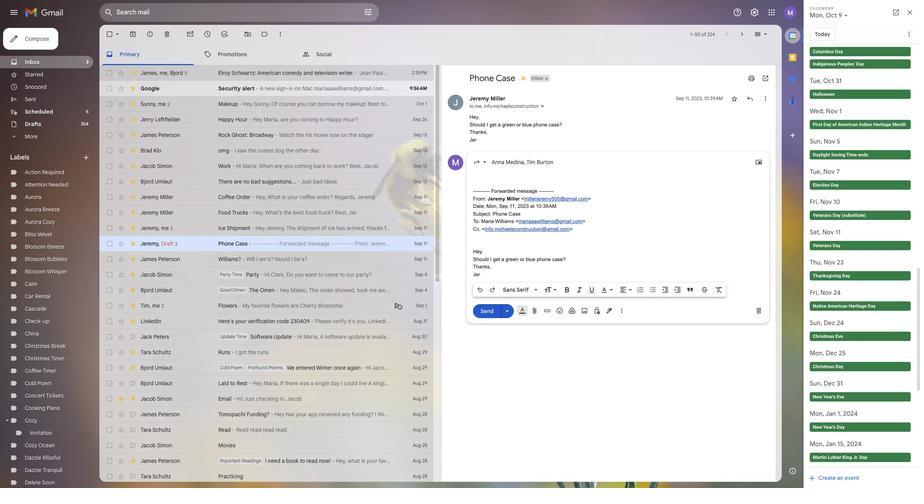 Task type: vqa. For each thing, say whether or not it's contained in the screenshot.


Task type: describe. For each thing, give the bounding box(es) containing it.
0 vertical spatial just
[[301, 178, 312, 185]]

jacob simon for email
[[141, 396, 172, 403]]

a right was
[[311, 380, 314, 387]]

received
[[319, 411, 340, 418]]

jacob for aug 28
[[141, 443, 156, 450]]

check-
[[25, 318, 43, 325]]

21 row from the top
[[99, 376, 533, 392]]

redo ‪(⌘y)‬ image
[[489, 286, 497, 294]]

1 read from the left
[[218, 427, 231, 434]]

other
[[295, 147, 309, 154]]

i down once
[[341, 380, 343, 387]]

2 vertical spatial <
[[482, 226, 485, 232]]

toggle confidential mode image
[[593, 307, 601, 315]]

1 vertical spatial day
[[331, 380, 340, 387]]

aug for email
[[413, 396, 421, 402]]

i right the will
[[256, 256, 258, 263]]

2 29 from the top
[[422, 365, 427, 371]]

2 simon from the top
[[157, 272, 172, 279]]

simon for work
[[157, 163, 172, 170]]

cozy ocean
[[25, 443, 55, 450]]

230409
[[291, 318, 310, 325]]

trucks
[[232, 209, 248, 216]]

10:39 am inside sep 11, 2023, 10:39 am cell
[[704, 96, 723, 101]]

scheduled link
[[25, 108, 53, 115]]

0 vertical spatial phone
[[534, 122, 548, 128]]

movies
[[218, 443, 236, 450]]

the right dog on the top left
[[286, 147, 294, 154]]

formatting options toolbar
[[473, 283, 726, 297]]

1 single from the left
[[315, 380, 329, 387]]

1 vertical spatial is
[[455, 411, 459, 418]]

3 tara schultz from the top
[[141, 474, 171, 481]]

message
[[517, 188, 538, 194]]

labels navigation
[[0, 25, 99, 489]]

promotions
[[218, 51, 247, 58]]

james peterson for tomopachi funding?
[[141, 411, 180, 418]]

cooking plans
[[25, 405, 60, 412]]

we
[[287, 365, 295, 372]]

there are no bad suggestions... - just bad ideas
[[218, 178, 337, 185]]

2 for ice shipment -
[[170, 226, 173, 231]]

favorite
[[251, 303, 270, 310]]

leftfielder
[[155, 116, 181, 123]]

3 inside labels navigation
[[86, 59, 89, 65]]

are for favorite
[[291, 303, 299, 310]]

info.michaelsconstruction@
[[485, 226, 547, 232]]

cozy link
[[25, 418, 37, 425]]

that
[[410, 411, 420, 418]]

26 row from the top
[[99, 454, 434, 469]]

2 inside jeremy , draft 2
[[175, 241, 178, 247]]

to down phone case
[[470, 103, 474, 109]]

aug for movies
[[413, 443, 421, 449]]

work - hi maria, when are you coming back to work? best, jacob
[[218, 163, 379, 170]]

calm link
[[25, 281, 37, 288]]

are left "no"
[[234, 178, 242, 185]]

scheduled
[[25, 108, 53, 115]]

archive image
[[129, 30, 137, 38]]

11 for hey, what is your coffee order? regards, jeremy
[[424, 194, 427, 200]]

13 row from the top
[[99, 252, 434, 267]]

when
[[259, 163, 273, 170]]

hey for hour
[[253, 116, 262, 123]]

indent less ‪(⌘[)‬ image
[[662, 286, 669, 294]]

3 bjord umlaut from the top
[[141, 365, 172, 372]]

2 aug 29 from the top
[[413, 365, 427, 371]]

maria
[[481, 219, 494, 225]]

4 james peterson from the top
[[141, 458, 180, 465]]

case? inside message body "text field"
[[552, 257, 566, 262]]

i left need
[[265, 458, 267, 465]]

0 vertical spatial tim
[[527, 159, 536, 166]]

2 vertical spatial your
[[296, 411, 307, 418]]

take
[[425, 380, 435, 387]]

tab list containing primary
[[99, 44, 782, 65]]

blossom whisper link
[[25, 268, 67, 275]]

there
[[218, 178, 233, 185]]

action required
[[25, 169, 64, 176]]

6
[[86, 109, 89, 115]]

sep 26
[[413, 117, 427, 122]]

sans serif option
[[502, 286, 533, 294]]

0 vertical spatial your
[[287, 194, 298, 201]]

1 horizontal spatial update
[[274, 334, 292, 341]]

1 bjord umlaut from the top
[[141, 178, 172, 185]]

row containing google
[[99, 81, 434, 96]]

10 row from the top
[[99, 205, 434, 221]]

we entered winter once again -
[[287, 365, 366, 372]]

draft
[[161, 240, 174, 247]]

peters
[[154, 334, 169, 341]]

cutest
[[258, 147, 273, 154]]

jeremy , draft 2
[[141, 240, 178, 247]]

required
[[42, 169, 64, 176]]

labels
[[10, 154, 29, 162]]

aug 28 for movies
[[413, 443, 427, 449]]

insert signature image
[[606, 307, 614, 315]]

type of response image
[[473, 159, 481, 166]]

blissful
[[43, 455, 60, 462]]

the left best
[[284, 209, 292, 216]]

more send options image
[[504, 308, 511, 315]]

4 11 from the top
[[424, 241, 427, 247]]

winter
[[316, 365, 332, 372]]

0 vertical spatial jeremy miller
[[470, 95, 506, 102]]

0 vertical spatial thanks,
[[470, 129, 488, 135]]

omen inside good omen the omen -
[[233, 288, 245, 293]]

11 for hey, what's the best food truck? best, jer
[[424, 210, 427, 216]]

poems
[[269, 365, 283, 371]]

3 umlaut from the top
[[155, 365, 172, 372]]

2 horizontal spatial best,
[[506, 380, 519, 387]]

sep 11 for hey, what is your coffee order? regards, jeremy
[[415, 194, 427, 200]]

attention needed
[[25, 181, 68, 188]]

more
[[25, 133, 37, 140]]

rest
[[237, 380, 248, 387]]

coffee for coffee time!
[[25, 368, 41, 375]]

funding?
[[352, 411, 374, 418]]

not starred image
[[731, 95, 739, 103]]

2 bad from the left
[[313, 178, 323, 185]]

1 horizontal spatial hi
[[265, 272, 270, 279]]

2:15 pm
[[412, 70, 427, 76]]

1 horizontal spatial party
[[246, 272, 259, 279]]

cooking plans link
[[25, 405, 60, 412]]

29 for runs - i got the runs.
[[422, 350, 427, 356]]

green inside message body "text field"
[[506, 257, 519, 262]]

broadway
[[249, 132, 274, 139]]

be's?
[[294, 256, 307, 263]]

1 vertical spatial maria,
[[243, 163, 258, 170]]

Message Body text field
[[473, 173, 763, 279]]

rock
[[218, 132, 230, 139]]

quote ‪(⌘⇧9)‬ image
[[687, 286, 694, 294]]

cascade
[[25, 306, 46, 313]]

2 happy from the left
[[326, 116, 342, 123]]

schultz for read
[[153, 427, 171, 434]]

2 bjord umlaut from the top
[[141, 287, 172, 294]]

aug for runs
[[413, 350, 421, 356]]

social
[[316, 51, 332, 58]]

more options image
[[620, 307, 624, 315]]

coming for back
[[294, 163, 312, 170]]

1 james from the top
[[141, 69, 157, 76]]

jacob for sep 12
[[141, 163, 156, 170]]

1 vertical spatial just
[[244, 396, 255, 403]]

0 vertical spatial case?
[[549, 122, 562, 128]]

10:39 am inside ---------- forwarded message --------- from: jeremy miller < millerjeremy500@gmail.com > date: mon, sep 11, 2023 at 10:39 am subject: phone case to: maria williams < mariaaawilliams@gmail.com > cc:  < info.michaelsconstruction@ gmail.com >
[[536, 204, 557, 209]]

0 vertical spatial >
[[588, 196, 591, 202]]

invitation link
[[30, 430, 52, 437]]

bliss velvet
[[25, 231, 52, 238]]

4 28 from the top
[[422, 459, 427, 464]]

sep 4 for -
[[415, 288, 427, 293]]

lucrative
[[461, 411, 482, 418]]

a left book
[[282, 458, 285, 465]]

aug for tomopachi funding?
[[413, 412, 421, 418]]

settings image
[[750, 8, 760, 17]]

others
[[475, 380, 491, 387]]

0 vertical spatial green
[[502, 122, 515, 128]]

alert
[[242, 85, 255, 92]]

time! for christmas time!
[[51, 356, 64, 363]]

starred
[[25, 71, 43, 78]]

up
[[43, 318, 49, 325]]

0 vertical spatial get
[[490, 122, 497, 128]]

as
[[483, 411, 489, 418]]

2 vertical spatial maria,
[[264, 380, 279, 387]]

to up movie
[[320, 116, 325, 123]]

breeze for blossom breeze
[[47, 244, 64, 251]]

phone for phone case
[[470, 73, 494, 84]]

0 vertical spatial hey, should i get a green or blue phone case? thanks, jer
[[470, 114, 562, 143]]

1 bad from the left
[[251, 178, 261, 185]]

the right the got
[[248, 349, 256, 356]]

2 vertical spatial you
[[295, 272, 304, 279]]

poem inside labels navigation
[[38, 380, 52, 387]]

0 vertical spatial blue
[[523, 122, 532, 128]]

now
[[330, 132, 340, 139]]

blossom for blossom bubbles
[[25, 256, 46, 263]]

0 vertical spatial maria,
[[264, 116, 279, 123]]

the right saw
[[248, 147, 256, 154]]

shipment
[[227, 225, 250, 232]]

jeremy inside ---------- forwarded message --------- from: jeremy miller < millerjeremy500@gmail.com > date: mon, sep 11, 2023 at 10:39 am subject: phone case to: maria williams < mariaaawilliams@gmail.com > cc:  < info.michaelsconstruction@ gmail.com >
[[488, 196, 506, 202]]

security alert -
[[218, 85, 260, 92]]

sep 11, 2023, 10:39 am cell
[[676, 95, 723, 103]]

jer inside message body "text field"
[[473, 272, 480, 278]]

simon for movies
[[157, 443, 172, 450]]

cold poem link
[[25, 380, 52, 387]]

our
[[346, 272, 355, 279]]

indent more ‪(⌘])‬ image
[[674, 286, 682, 294]]

get inside message body "text field"
[[493, 257, 500, 262]]

whisper
[[47, 268, 67, 275]]

readings
[[242, 459, 261, 464]]

case inside ---------- forwarded message --------- from: jeremy miller < millerjeremy500@gmail.com > date: mon, sep 11, 2023 at 10:39 am subject: phone case to: maria williams < mariaaawilliams@gmail.com > cc:  < info.michaelsconstruction@ gmail.com >
[[509, 211, 521, 217]]

, left the info.michaelsconstruction
[[482, 103, 483, 109]]

remove formatting ‪(⌘\)‬ image
[[715, 286, 723, 294]]

5 row from the top
[[99, 127, 434, 143]]

aug 29 for laid to rest - hey maria, if there was a single day i could live a single breath i could take i'd trade all the others away best, bjord
[[413, 381, 427, 387]]

24 row from the top
[[99, 423, 434, 438]]

food trucks - hey, what's the best food truck? best, jer
[[218, 209, 357, 216]]

3 11 from the top
[[424, 225, 427, 231]]

i left "be's?"
[[292, 256, 293, 263]]

social tab
[[296, 44, 394, 65]]

1 horizontal spatial >
[[583, 219, 586, 225]]

0 horizontal spatial tim
[[141, 302, 149, 309]]

compose button
[[3, 28, 58, 50]]

dazzle tranquil
[[25, 467, 62, 474]]

china
[[25, 331, 39, 338]]

aug 28 for practicing
[[413, 474, 427, 480]]

china link
[[25, 331, 39, 338]]

row containing tim
[[99, 298, 434, 314]]

move to image
[[244, 30, 252, 38]]

jacob for sep 4
[[141, 272, 156, 279]]

at
[[530, 204, 535, 209]]

1 vertical spatial <
[[516, 219, 519, 225]]

0 vertical spatial cozy
[[43, 219, 55, 226]]

there
[[285, 380, 298, 387]]

coming for to
[[300, 116, 318, 123]]

jacob simon for movies
[[141, 443, 172, 450]]

i left the think
[[375, 411, 376, 418]]

christmas for christmas break
[[25, 343, 50, 350]]

to right want
[[318, 272, 323, 279]]

hi!
[[237, 396, 243, 403]]

dazzle for dazzle tranquil
[[25, 467, 41, 474]]

case for phone case -
[[235, 241, 248, 248]]

peterson for williams?
[[158, 256, 180, 263]]

the left hit at left
[[296, 132, 304, 139]]

me for makeup -
[[158, 100, 166, 107]]

to left our
[[340, 272, 345, 279]]

james , me , bjord 3
[[141, 69, 187, 76]]

would
[[275, 256, 290, 263]]

11 row from the top
[[99, 221, 434, 236]]

delete soon
[[25, 480, 55, 487]]

will
[[247, 256, 255, 263]]

cold poem inside the phone case main content
[[220, 365, 243, 371]]

television
[[314, 70, 338, 77]]

29 for email - hi! just checking in. jacob
[[422, 396, 427, 402]]

hey, down to me , info.michaelsconstruction
[[470, 114, 480, 120]]

important readings i need a book to read now! -
[[220, 458, 336, 465]]

anna medina , tim burton
[[492, 159, 554, 166]]

primary
[[120, 51, 140, 58]]

0 vertical spatial jer
[[470, 137, 477, 143]]

if
[[280, 380, 284, 387]]

bliss velvet link
[[25, 231, 52, 238]]

3 schultz from the top
[[153, 474, 171, 481]]

2 umlaut from the top
[[155, 287, 172, 294]]

1 app from the left
[[308, 411, 318, 418]]

tim , me 2
[[141, 302, 164, 309]]

christmas for christmas time!
[[25, 356, 50, 363]]

coffee time! link
[[25, 368, 56, 375]]

, left 'draft'
[[158, 240, 160, 247]]

inbox for inbox 'link'
[[25, 59, 40, 66]]

labels heading
[[10, 154, 82, 162]]

sep 4 for hi
[[415, 272, 427, 278]]

1 vertical spatial hey
[[253, 380, 262, 387]]

jacob for aug 29
[[141, 396, 156, 403]]

peterson for tomopachi
[[158, 411, 180, 418]]

me for elroy schwartz: american comedy and television writer. -
[[160, 69, 167, 76]]

oct
[[417, 101, 425, 107]]

sep 11 for hey, what's the best food truck? best, jer
[[415, 210, 427, 216]]

to right laid
[[230, 380, 235, 387]]

invitation
[[30, 430, 52, 437]]

jacob simon for work
[[141, 163, 172, 170]]

5 james from the top
[[141, 458, 157, 465]]

phone for phone case -
[[218, 241, 234, 248]]

, up linkedin
[[149, 302, 151, 309]]

1 50 of 224
[[691, 31, 715, 37]]

i down to me , info.michaelsconstruction
[[487, 122, 488, 128]]

7 row from the top
[[99, 159, 434, 174]]

to right the back
[[327, 163, 332, 170]]

0 vertical spatial best,
[[350, 163, 362, 170]]

4 peterson from the top
[[158, 458, 180, 465]]

2 horizontal spatial read
[[306, 458, 318, 465]]

insert files using drive image
[[568, 307, 576, 315]]

, up google
[[157, 69, 158, 76]]

3 tara from the top
[[141, 474, 151, 481]]

you for maria,
[[290, 116, 299, 123]]

28 for read
[[422, 427, 427, 433]]

once
[[334, 365, 346, 372]]

1 umlaut from the top
[[155, 178, 172, 185]]

james for tomopachi funding? - hey has your app received any funding? i think an app that digitizes pets is lucrative as hell!
[[141, 411, 157, 418]]

hey, left what
[[256, 194, 266, 201]]

sep 11 for will i am's? would i be's?
[[415, 256, 427, 262]]

cold inside labels navigation
[[25, 380, 36, 387]]

27 row from the top
[[99, 469, 434, 485]]

4 bjord umlaut from the top
[[141, 380, 172, 387]]

got
[[238, 349, 247, 356]]

jeremy miller for coffee order - hey, what is your coffee order? regards, jeremy
[[141, 194, 174, 201]]

sep 13 for rock ghost: broadway - watch the hit movie now on the stage!
[[414, 132, 427, 138]]

0 horizontal spatial is
[[282, 194, 286, 201]]

15 row from the top
[[99, 283, 434, 298]]

aug 29 for email - hi! just checking in. jacob
[[413, 396, 427, 402]]

hey for funding?
[[275, 411, 284, 418]]

29 for laid to rest - hey maria, if there was a single day i could live a single breath i could take i'd trade all the others away best, bjord
[[422, 381, 427, 387]]

tara schultz for runs - i got the runs.
[[141, 349, 171, 356]]

cherry
[[300, 303, 317, 310]]

has scheduled message image
[[395, 302, 403, 310]]

toggle split pane mode image
[[754, 30, 762, 38]]

stage!
[[358, 132, 374, 139]]

0 vertical spatial hi
[[236, 163, 241, 170]]

insert link ‪(⌘k)‬ image
[[544, 307, 551, 315]]



Task type: locate. For each thing, give the bounding box(es) containing it.
1 vertical spatial 13
[[423, 148, 427, 153]]

5 28 from the top
[[422, 474, 427, 480]]

1 vertical spatial coming
[[294, 163, 312, 170]]

4 for -
[[425, 288, 427, 293]]

0 horizontal spatial poem
[[38, 380, 52, 387]]

practicing
[[218, 474, 243, 481]]

should
[[470, 122, 486, 128], [473, 257, 489, 262]]

main menu image
[[9, 8, 19, 17]]

3 inside james , me , bjord 3
[[185, 70, 187, 76]]

i left the got
[[236, 349, 237, 356]]

row containing jack peters
[[99, 330, 434, 345]]

2 jacob simon from the top
[[141, 272, 172, 279]]

0 vertical spatial aurora
[[25, 194, 41, 201]]

simon for email
[[157, 396, 172, 403]]

4 row from the top
[[99, 112, 434, 127]]

or down the info.michaelsconstruction
[[517, 122, 521, 128]]

hey, should i get a green or blue phone case? thanks, jer inside message body "text field"
[[473, 249, 566, 278]]

2 vertical spatial hey
[[275, 411, 284, 418]]

<
[[522, 196, 525, 202], [516, 219, 519, 225], [482, 226, 485, 232]]

me for flowers - my favorite flowers are cherry blossoms!
[[152, 302, 160, 309]]

2 dazzle from the top
[[25, 467, 41, 474]]

blossom down the blossom breeze link
[[25, 256, 46, 263]]

peterson
[[158, 132, 180, 139], [158, 256, 180, 263], [158, 411, 180, 418], [158, 458, 180, 465]]

1 vertical spatial sep 4
[[415, 288, 427, 293]]

or inside message body "text field"
[[520, 257, 525, 262]]

a inside "text field"
[[502, 257, 504, 262]]

2 vertical spatial jeremy miller
[[141, 209, 174, 216]]

1 horizontal spatial <
[[516, 219, 519, 225]]

11, inside ---------- forwarded message --------- from: jeremy miller < millerjeremy500@gmail.com > date: mon, sep 11, 2023 at 10:39 am subject: phone case to: maria williams < mariaaawilliams@gmail.com > cc:  < info.michaelsconstruction@ gmail.com >
[[510, 204, 516, 209]]

0 horizontal spatial read
[[218, 427, 231, 434]]

read down funding?
[[250, 427, 261, 434]]

app right the an
[[399, 411, 408, 418]]

day
[[310, 147, 319, 154], [331, 380, 340, 387]]

2 vertical spatial blossom
[[25, 268, 46, 275]]

0 vertical spatial cold poem
[[220, 365, 243, 371]]

inbox
[[25, 59, 40, 66], [532, 75, 543, 81]]

aurora for aurora cozy
[[25, 219, 41, 226]]

get
[[490, 122, 497, 128], [493, 257, 500, 262]]

1 4 from the top
[[425, 272, 427, 278]]

discard draft ‪(⌘⇧d)‬ image
[[755, 307, 763, 315]]

happy up now
[[326, 116, 342, 123]]

sep 12 for there are no bad suggestions... - just bad ideas
[[414, 179, 427, 185]]

dazzle for dazzle blissful
[[25, 455, 41, 462]]

sep inside sep 11, 2023, 10:39 am cell
[[676, 96, 685, 101]]

0 vertical spatial you
[[290, 116, 299, 123]]

james peterson for williams?
[[141, 256, 180, 263]]

< up info.michaelsconstruction@
[[516, 219, 519, 225]]

2 james from the top
[[141, 132, 157, 139]]

inbox inside labels navigation
[[25, 59, 40, 66]]

12 row from the top
[[99, 236, 434, 252]]

1 vertical spatial jer
[[349, 209, 357, 216]]

james for rock ghost: broadway - watch the hit movie now on the stage!
[[141, 132, 157, 139]]

should inside message body "text field"
[[473, 257, 489, 262]]

row containing linkedin
[[99, 314, 434, 330]]

a up sans
[[502, 257, 504, 262]]

0 vertical spatial breeze
[[43, 206, 60, 213]]

row up when
[[99, 143, 434, 159]]

read
[[250, 427, 261, 434], [263, 427, 274, 434], [306, 458, 318, 465]]

phone case main content
[[99, 25, 782, 489]]

aurora down attention
[[25, 194, 41, 201]]

2 inside 'sunny , me 2'
[[167, 101, 170, 107]]

1 sep 4 from the top
[[415, 272, 427, 278]]

poem inside the phone case main content
[[231, 365, 243, 371]]

more button
[[0, 131, 93, 143]]

case down 2023
[[509, 211, 521, 217]]

support image
[[733, 8, 743, 17]]

9 row from the top
[[99, 190, 434, 205]]

phone inside message body "text field"
[[537, 257, 551, 262]]

hey left has
[[275, 411, 284, 418]]

insert photo image
[[581, 307, 589, 315]]

time! for coffee time!
[[43, 368, 56, 375]]

0 vertical spatial inbox
[[25, 59, 40, 66]]

delete image
[[163, 30, 171, 38]]

attach files image
[[531, 307, 539, 315]]

23 row from the top
[[99, 407, 500, 423]]

29 down 30
[[422, 350, 427, 356]]

labels image
[[261, 30, 269, 38]]

underline ‪(⌘u)‬ image
[[588, 287, 596, 295]]

11, inside cell
[[686, 96, 690, 101]]

the right on at the top left of page
[[349, 132, 357, 139]]

schwartz:
[[232, 70, 256, 77]]

2 for makeup -
[[167, 101, 170, 107]]

3 sep 11 from the top
[[415, 225, 427, 231]]

dazzle up delete
[[25, 467, 41, 474]]

case for phone case
[[496, 73, 516, 84]]

1 vertical spatial 10:39 am
[[536, 204, 557, 209]]

19 row from the top
[[99, 345, 434, 361]]

1 vertical spatial sep 13
[[414, 148, 427, 153]]

aug 29 for runs - i got the runs.
[[413, 350, 427, 356]]

1 horizontal spatial read
[[263, 427, 274, 434]]

thanks, inside message body "text field"
[[473, 264, 491, 270]]

, left burton at the top of page
[[524, 159, 526, 166]]

1 13 from the top
[[423, 132, 427, 138]]

insert emoji ‪(⌘⇧2)‬ image
[[556, 307, 564, 315]]

0 vertical spatial or
[[517, 122, 521, 128]]

2 4 from the top
[[425, 288, 427, 293]]

0 vertical spatial 13
[[423, 132, 427, 138]]

coffee inside labels navigation
[[25, 368, 41, 375]]

1 vertical spatial 4
[[425, 288, 427, 293]]

0 vertical spatial blossom
[[25, 244, 46, 251]]

hey, left 'what's'
[[254, 209, 264, 216]]

hey, should i get a green or blue phone case? thanks, jer
[[470, 114, 562, 143], [473, 249, 566, 278]]

1 happy from the left
[[218, 116, 234, 123]]

me down phone case
[[475, 103, 482, 109]]

2 inside jeremy , me 2
[[170, 226, 173, 231]]

row up broadway
[[99, 112, 434, 127]]

time for software
[[236, 334, 247, 340]]

case down 'shipment'
[[235, 241, 248, 248]]

brad klo
[[141, 147, 161, 154]]

more image
[[277, 30, 284, 38]]

omen right the
[[260, 287, 275, 294]]

2 vertical spatial jer
[[473, 272, 480, 278]]

snooze image
[[204, 30, 211, 38]]

1 peterson from the top
[[158, 132, 180, 139]]

1 horizontal spatial omen
[[260, 287, 275, 294]]

9:56 am
[[410, 85, 427, 91]]

row down read - read read read read.
[[99, 454, 434, 469]]

0 vertical spatial 3
[[86, 59, 89, 65]]

5 aug 28 from the top
[[413, 474, 427, 480]]

row containing james
[[99, 65, 434, 81]]

0 vertical spatial <
[[522, 196, 525, 202]]

thanks,
[[470, 129, 488, 135], [473, 264, 491, 270]]

3 aurora from the top
[[25, 219, 41, 226]]

row down alert
[[99, 96, 434, 112]]

0 vertical spatial phone
[[470, 73, 494, 84]]

1 vertical spatial inbox
[[532, 75, 543, 81]]

sans serif
[[503, 287, 529, 294]]

to
[[470, 103, 474, 109], [320, 116, 325, 123], [327, 163, 332, 170], [318, 272, 323, 279], [340, 272, 345, 279], [230, 380, 235, 387], [300, 458, 305, 465]]

italic ‪(⌘i)‬ image
[[576, 286, 584, 294]]

aurora up bliss
[[25, 219, 41, 226]]

1 vertical spatial your
[[235, 318, 246, 325]]

delete
[[25, 480, 41, 487]]

phone up to me , info.michaelsconstruction
[[470, 73, 494, 84]]

time! down break
[[51, 356, 64, 363]]

aurora breeze link
[[25, 206, 60, 213]]

row down here's your verification code 230409 -
[[99, 330, 434, 345]]

4 jacob simon from the top
[[141, 443, 172, 450]]

0 horizontal spatial coffee
[[25, 368, 41, 375]]

james
[[141, 69, 157, 76], [141, 132, 157, 139], [141, 256, 157, 263], [141, 411, 157, 418], [141, 458, 157, 465]]

1 horizontal spatial 10:39 am
[[704, 96, 723, 101]]

0 vertical spatial 12
[[423, 163, 427, 169]]

entered
[[296, 365, 315, 372]]

miller inside ---------- forwarded message --------- from: jeremy miller < millerjeremy500@gmail.com > date: mon, sep 11, 2023 at 10:39 am subject: phone case to: maria williams < mariaaawilliams@gmail.com > cc:  < info.michaelsconstruction@ gmail.com >
[[507, 196, 520, 202]]

away
[[492, 380, 505, 387]]

5 sep 11 from the top
[[415, 256, 427, 262]]

, up jeremy , draft 2
[[158, 225, 160, 232]]

christmas down china
[[25, 343, 50, 350]]

are for maria,
[[275, 163, 283, 170]]

blue down the info.michaelsconstruction
[[523, 122, 532, 128]]

sunny , me 2
[[141, 100, 170, 107]]

or
[[517, 122, 521, 128], [520, 257, 525, 262]]

0 horizontal spatial 10:39 am
[[536, 204, 557, 209]]

advanced search options image
[[361, 4, 376, 20]]

aug for read
[[413, 427, 421, 433]]

breeze up aurora cozy link
[[43, 206, 60, 213]]

30
[[422, 334, 427, 340]]

row down american
[[99, 81, 434, 96]]

2 james peterson from the top
[[141, 256, 180, 263]]

all
[[459, 380, 464, 387]]

12 for work - hi maria, when are you coming back to work? best, jacob
[[423, 163, 427, 169]]

older image
[[739, 30, 746, 38]]

snoozed
[[25, 84, 47, 91]]

1 sep 12 from the top
[[414, 163, 427, 169]]

2 for flowers - my favorite flowers are cherry blossoms!
[[161, 303, 164, 309]]

medina
[[506, 159, 524, 166]]

i
[[487, 122, 488, 128], [256, 256, 258, 263], [292, 256, 293, 263], [490, 257, 492, 262], [236, 349, 237, 356], [341, 380, 343, 387], [407, 380, 408, 387], [375, 411, 376, 418], [265, 458, 267, 465]]

row up the favorite
[[99, 283, 434, 298]]

2 11 from the top
[[424, 210, 427, 216]]

row up 'what's'
[[99, 190, 434, 205]]

29 left i'd
[[422, 381, 427, 387]]

watch
[[279, 132, 295, 139]]

4 sep 11 from the top
[[415, 241, 427, 247]]

cold poem
[[220, 365, 243, 371], [25, 380, 52, 387]]

aug 31
[[414, 319, 427, 324]]

2 sep 11 from the top
[[415, 210, 427, 216]]

2 schultz from the top
[[153, 427, 171, 434]]

row containing brad klo
[[99, 143, 434, 159]]

could left take
[[410, 380, 423, 387]]

1 vertical spatial poem
[[38, 380, 52, 387]]

of
[[702, 31, 706, 37]]

was
[[300, 380, 309, 387]]

you for when
[[284, 163, 293, 170]]

aug for laid to rest
[[413, 381, 421, 387]]

hey up broadway
[[253, 116, 262, 123]]

2 vertical spatial tara schultz
[[141, 474, 171, 481]]

1 vertical spatial cozy
[[25, 418, 37, 425]]

single
[[315, 380, 329, 387], [373, 380, 388, 387]]

11 for will i am's? would i be's?
[[424, 256, 427, 262]]

1 horizontal spatial cold poem
[[220, 365, 243, 371]]

4 for hi
[[425, 272, 427, 278]]

dazzle down cozy ocean link
[[25, 455, 41, 462]]

sunny
[[141, 100, 155, 107]]

1 sep 13 from the top
[[414, 132, 427, 138]]

1 28 from the top
[[422, 412, 427, 418]]

gmail image
[[25, 5, 67, 20]]

to right book
[[300, 458, 305, 465]]

time
[[232, 272, 242, 278], [236, 334, 247, 340]]

3 blossom from the top
[[25, 268, 46, 275]]

think
[[378, 411, 390, 418]]

christmas break link
[[25, 343, 65, 350]]

elroy
[[218, 70, 231, 77]]

28 for movies
[[422, 443, 427, 449]]

3 aug 28 from the top
[[413, 443, 427, 449]]

good omen the omen -
[[220, 287, 280, 294]]

0 vertical spatial sep 13
[[414, 132, 427, 138]]

show details image
[[540, 104, 545, 109]]

omg
[[218, 147, 229, 154]]

4 simon from the top
[[157, 443, 172, 450]]

tab list
[[782, 25, 804, 461], [99, 44, 782, 65]]

0 horizontal spatial cold
[[25, 380, 36, 387]]

mon,
[[487, 204, 498, 209]]

14 row from the top
[[99, 267, 434, 283]]

aurora down aurora link
[[25, 206, 41, 213]]

2 blossom from the top
[[25, 256, 46, 263]]

1 vertical spatial time
[[236, 334, 247, 340]]

add to tasks image
[[221, 30, 228, 38]]

1 sep 11 from the top
[[415, 194, 427, 200]]

Search mail text field
[[117, 9, 342, 16]]

blue inside message body "text field"
[[526, 257, 536, 262]]

1 simon from the top
[[157, 163, 172, 170]]

1 vertical spatial tara schultz
[[141, 427, 171, 434]]

aug 28
[[413, 412, 427, 418], [413, 427, 427, 433], [413, 443, 427, 449], [413, 459, 427, 464], [413, 474, 427, 480]]

1 vertical spatial breeze
[[47, 244, 64, 251]]

29 down take
[[422, 396, 427, 402]]

3 simon from the top
[[157, 396, 172, 403]]

burton
[[537, 159, 554, 166]]

cold poem down runs
[[220, 365, 243, 371]]

1 jacob simon from the top
[[141, 163, 172, 170]]

read left now!
[[306, 458, 318, 465]]

numbered list ‪(⌘⇧7)‬ image
[[637, 286, 645, 294]]

read - read read read read.
[[218, 427, 288, 434]]

0 vertical spatial time!
[[51, 356, 64, 363]]

bubbles
[[47, 256, 67, 263]]

promotions tab
[[198, 44, 296, 65]]

2 inside tim , me 2
[[161, 303, 164, 309]]

get down to me , info.michaelsconstruction
[[490, 122, 497, 128]]

2 single from the left
[[373, 380, 388, 387]]

schultz for runs
[[153, 349, 171, 356]]

1 james peterson from the top
[[141, 132, 180, 139]]

should down cc:
[[473, 257, 489, 262]]

cozy left ocean
[[25, 443, 37, 450]]

and
[[304, 70, 313, 77]]

james peterson for rock ghost: broadway
[[141, 132, 180, 139]]

5 11 from the top
[[424, 256, 427, 262]]

0 vertical spatial should
[[470, 122, 486, 128]]

0 vertical spatial 11,
[[686, 96, 690, 101]]

2 row from the top
[[99, 81, 434, 96]]

phone up williams
[[493, 211, 508, 217]]

phone inside ---------- forwarded message --------- from: jeremy miller < millerjeremy500@gmail.com > date: mon, sep 11, 2023 at 10:39 am subject: phone case to: maria williams < mariaaawilliams@gmail.com > cc:  < info.michaelsconstruction@ gmail.com >
[[493, 211, 508, 217]]

sep 12
[[414, 163, 427, 169], [414, 179, 427, 185]]

3 james from the top
[[141, 256, 157, 263]]

2 could from the left
[[410, 380, 423, 387]]

i right breath
[[407, 380, 408, 387]]

3 28 from the top
[[422, 443, 427, 449]]

your left coffee at the top
[[287, 194, 298, 201]]

cold poem down coffee time!
[[25, 380, 52, 387]]

2 vertical spatial best,
[[506, 380, 519, 387]]

0 vertical spatial poem
[[231, 365, 243, 371]]

coffee
[[218, 194, 235, 201], [25, 368, 41, 375]]

1 vertical spatial green
[[506, 257, 519, 262]]

makeup -
[[218, 101, 243, 108]]

0 vertical spatial 1
[[691, 31, 692, 37]]

cc:
[[473, 226, 481, 232]]

update inside update time software update -
[[220, 334, 235, 340]]

1 dazzle from the top
[[25, 455, 41, 462]]

1 11 from the top
[[424, 194, 427, 200]]

row
[[99, 65, 434, 81], [99, 81, 434, 96], [99, 96, 434, 112], [99, 112, 434, 127], [99, 127, 434, 143], [99, 143, 434, 159], [99, 159, 434, 174], [99, 174, 434, 190], [99, 190, 434, 205], [99, 205, 434, 221], [99, 221, 434, 236], [99, 236, 434, 252], [99, 252, 434, 267], [99, 267, 434, 283], [99, 283, 434, 298], [99, 298, 434, 314], [99, 314, 434, 330], [99, 330, 434, 345], [99, 345, 434, 361], [99, 361, 434, 376], [99, 376, 533, 392], [99, 392, 434, 407], [99, 407, 500, 423], [99, 423, 434, 438], [99, 438, 434, 454], [99, 454, 434, 469], [99, 469, 434, 485]]

read up movies
[[218, 427, 231, 434]]

cozy ocean link
[[25, 443, 55, 450]]

18 row from the top
[[99, 330, 434, 345]]

time inside the party time party - hi clark, do you want to come to our party?
[[232, 272, 242, 278]]

row up software
[[99, 314, 434, 330]]

1 vertical spatial best,
[[335, 209, 348, 216]]

a down to me , info.michaelsconstruction
[[498, 122, 501, 128]]

just up coffee at the top
[[301, 178, 312, 185]]

row up alert
[[99, 65, 434, 81]]

are for hey
[[280, 116, 288, 123]]

1 vertical spatial dazzle
[[25, 467, 41, 474]]

None checkbox
[[106, 30, 113, 38], [106, 131, 113, 139], [106, 147, 113, 155], [106, 162, 113, 170], [106, 178, 113, 186], [106, 209, 113, 217], [106, 240, 113, 248], [106, 256, 113, 263], [106, 271, 113, 279], [106, 302, 113, 310], [106, 380, 113, 388], [106, 396, 113, 403], [106, 411, 113, 419], [106, 427, 113, 434], [106, 442, 113, 450], [106, 30, 113, 38], [106, 131, 113, 139], [106, 147, 113, 155], [106, 162, 113, 170], [106, 178, 113, 186], [106, 209, 113, 217], [106, 240, 113, 248], [106, 256, 113, 263], [106, 271, 113, 279], [106, 302, 113, 310], [106, 380, 113, 388], [106, 396, 113, 403], [106, 411, 113, 419], [106, 427, 113, 434], [106, 442, 113, 450]]

cold inside row
[[220, 365, 230, 371]]

2 12 from the top
[[423, 179, 427, 185]]

cozy for cozy ocean
[[25, 443, 37, 450]]

jack peters
[[141, 334, 169, 341]]

2 up peters
[[161, 303, 164, 309]]

maria, left if
[[264, 380, 279, 387]]

profound
[[248, 365, 268, 371]]

makeup
[[218, 101, 238, 108]]

0 horizontal spatial day
[[310, 147, 319, 154]]

gmail.com
[[547, 226, 570, 232]]

row containing jerry leftfielder
[[99, 112, 434, 127]]

0 vertical spatial schultz
[[153, 349, 171, 356]]

1 horizontal spatial cold
[[220, 365, 230, 371]]

i up redo ‪(⌘y)‬ image
[[490, 257, 492, 262]]

0 horizontal spatial just
[[244, 396, 255, 403]]

coffee down there
[[218, 194, 235, 201]]

0 vertical spatial case
[[496, 73, 516, 84]]

20 row from the top
[[99, 361, 434, 376]]

4 aug 28 from the top
[[413, 459, 427, 464]]

time for party
[[232, 272, 242, 278]]

1 vertical spatial thanks,
[[473, 264, 491, 270]]

peterson for rock
[[158, 132, 180, 139]]

phone down gmail.com
[[537, 257, 551, 262]]

row containing sunny
[[99, 96, 434, 112]]

side panel section
[[782, 25, 804, 483]]

hour
[[236, 116, 248, 123]]

search mail image
[[102, 5, 116, 19]]

2 vertical spatial case
[[235, 241, 248, 248]]

read left read. at the left of page
[[263, 427, 274, 434]]

tim
[[527, 159, 536, 166], [141, 302, 149, 309]]

1 aurora from the top
[[25, 194, 41, 201]]

party inside the party time party - hi clark, do you want to come to our party?
[[220, 272, 231, 278]]

1 vertical spatial time!
[[43, 368, 56, 375]]

28 for tomopachi funding?
[[422, 412, 427, 418]]

movies link
[[218, 442, 391, 450]]

email - hi! just checking in. jacob
[[218, 396, 302, 403]]

linkedin
[[141, 318, 161, 325]]

a
[[368, 380, 372, 387]]

hey, inside message body "text field"
[[473, 249, 483, 255]]

i inside message body "text field"
[[490, 257, 492, 262]]

3 aug 29 from the top
[[413, 381, 427, 387]]

1 for makeup -
[[426, 101, 427, 107]]

the right all
[[465, 380, 474, 387]]

Not starred checkbox
[[731, 95, 739, 103]]

check-up link
[[25, 318, 49, 325]]

jerry
[[141, 116, 154, 123]]

undo ‪(⌘z)‬ image
[[476, 286, 484, 294]]

1 vertical spatial phone
[[537, 257, 551, 262]]

live
[[359, 380, 367, 387]]

2 read from the left
[[236, 427, 249, 434]]

could left live
[[344, 380, 358, 387]]

2 christmas from the top
[[25, 356, 50, 363]]

happy left hour
[[218, 116, 234, 123]]

,
[[157, 69, 158, 76], [167, 69, 169, 76], [155, 100, 157, 107], [482, 103, 483, 109], [524, 159, 526, 166], [158, 225, 160, 232], [158, 240, 160, 247], [149, 302, 151, 309]]

22 row from the top
[[99, 392, 434, 407]]

13 for omg - i saw the cutest dog the other day
[[423, 148, 427, 153]]

primary tab
[[99, 44, 197, 65]]

aurora for aurora breeze
[[25, 206, 41, 213]]

christmas break
[[25, 343, 65, 350]]

2 aurora from the top
[[25, 206, 41, 213]]

me up linkedin
[[152, 302, 160, 309]]

me right 'sunny'
[[158, 100, 166, 107]]

time inside update time software update -
[[236, 334, 247, 340]]

blossom bubbles
[[25, 256, 67, 263]]

2 aug 28 from the top
[[413, 427, 427, 433]]

26
[[422, 117, 427, 122]]

blossom breeze
[[25, 244, 64, 251]]

james for williams? - will i am's? would i be's?
[[141, 256, 157, 263]]

0 vertical spatial sep 12
[[414, 163, 427, 169]]

0 vertical spatial is
[[282, 194, 286, 201]]

1 could from the left
[[344, 380, 358, 387]]

read down tomopachi
[[236, 427, 249, 434]]

4 umlaut from the top
[[155, 380, 172, 387]]

1 vertical spatial blossom
[[25, 256, 46, 263]]

schultz
[[153, 349, 171, 356], [153, 427, 171, 434], [153, 474, 171, 481]]

aug 28 for read
[[413, 427, 427, 433]]

tara schultz for read - read read read read.
[[141, 427, 171, 434]]

0 vertical spatial coming
[[300, 116, 318, 123]]

james peterson
[[141, 132, 180, 139], [141, 256, 180, 263], [141, 411, 180, 418], [141, 458, 180, 465]]

0 horizontal spatial read
[[250, 427, 261, 434]]

coffee up cold poem link
[[25, 368, 41, 375]]

phone down show details icon
[[534, 122, 548, 128]]

bulleted list ‪(⌘⇧8)‬ image
[[649, 286, 657, 294]]

10:39 am right 2023,
[[704, 96, 723, 101]]

2 peterson from the top
[[158, 256, 180, 263]]

0 vertical spatial 10:39 am
[[704, 96, 723, 101]]

coffee inside the phone case main content
[[218, 194, 235, 201]]

1 vertical spatial should
[[473, 257, 489, 262]]

blossom for blossom breeze
[[25, 244, 46, 251]]

1 horizontal spatial inbox
[[532, 75, 543, 81]]

inbox up show details icon
[[532, 75, 543, 81]]

2 vertical spatial phone
[[218, 241, 234, 248]]

0 horizontal spatial >
[[570, 226, 573, 232]]

app left received
[[308, 411, 318, 418]]

1 horizontal spatial read
[[236, 427, 249, 434]]

3 row from the top
[[99, 96, 434, 112]]

are left the cherry
[[291, 303, 299, 310]]

0 vertical spatial day
[[310, 147, 319, 154]]

poem down the got
[[231, 365, 243, 371]]

1 horizontal spatial coffee
[[218, 194, 235, 201]]

3 29 from the top
[[422, 381, 427, 387]]

aug 28 for tomopachi funding?
[[413, 412, 427, 418]]

breeze for aurora breeze
[[43, 206, 60, 213]]

1 for flowers - my favorite flowers are cherry blossoms!
[[426, 303, 427, 309]]

row down funding?
[[99, 423, 434, 438]]

tomopachi funding? - hey has your app received any funding? i think an app that digitizes pets is lucrative as hell!
[[218, 411, 500, 418]]

am's?
[[259, 256, 274, 263]]

tara for runs - i got the runs.
[[141, 349, 151, 356]]

aurora for aurora link
[[25, 194, 41, 201]]

aug 29
[[413, 350, 427, 356], [413, 365, 427, 371], [413, 381, 427, 387], [413, 396, 427, 402]]

send button
[[473, 304, 501, 318]]

omen right good
[[233, 288, 245, 293]]

0 horizontal spatial omen
[[233, 288, 245, 293]]

1 tara schultz from the top
[[141, 349, 171, 356]]

poem up concert tickets link
[[38, 380, 52, 387]]

maria, left when
[[243, 163, 258, 170]]

elroy schwartz: american comedy and television writer. -
[[218, 70, 359, 77]]

sep inside ---------- forwarded message --------- from: jeremy miller < millerjeremy500@gmail.com > date: mon, sep 11, 2023 at 10:39 am subject: phone case to: maria williams < mariaaawilliams@gmail.com > cc:  < info.michaelsconstruction@ gmail.com >
[[499, 204, 508, 209]]

3 james peterson from the top
[[141, 411, 180, 418]]

now!
[[319, 458, 331, 465]]

1 horizontal spatial just
[[301, 178, 312, 185]]

0 horizontal spatial happy
[[218, 116, 234, 123]]

1 vertical spatial coffee
[[25, 368, 41, 375]]

1 vertical spatial or
[[520, 257, 525, 262]]

4 aug 29 from the top
[[413, 396, 427, 402]]

1 right oct on the left of the page
[[426, 101, 427, 107]]

aug for here's your verification code 230409
[[414, 319, 422, 324]]

28 for practicing
[[422, 474, 427, 480]]

1 vertical spatial get
[[493, 257, 500, 262]]

sep 13 for omg - i saw the cutest dog the other day
[[414, 148, 427, 153]]

0 horizontal spatial hi
[[236, 163, 241, 170]]

tara for read - read read read read.
[[141, 427, 151, 434]]

coffee for coffee order - hey, what is your coffee order? regards, jeremy
[[218, 194, 235, 201]]

1 vertical spatial 3
[[185, 70, 187, 76]]

jeremy miller for food trucks - hey, what's the best food truck? best, jer
[[141, 209, 174, 216]]

8 row from the top
[[99, 174, 434, 190]]

, down primary tab in the left of the page
[[167, 69, 169, 76]]

1 tara from the top
[[141, 349, 151, 356]]

bold ‪(⌘b)‬ image
[[563, 286, 571, 294]]

report spam image
[[146, 30, 154, 38]]

aug for practicing
[[413, 474, 421, 480]]

phone up williams?
[[218, 241, 234, 248]]

jer down regards,
[[349, 209, 357, 216]]

0 vertical spatial sep 4
[[415, 272, 427, 278]]

None checkbox
[[106, 69, 113, 77], [106, 85, 113, 92], [106, 100, 113, 108], [106, 116, 113, 124], [106, 194, 113, 201], [106, 225, 113, 232], [106, 287, 113, 295], [106, 318, 113, 326], [106, 333, 113, 341], [106, 349, 113, 357], [106, 364, 113, 372], [106, 458, 113, 466], [106, 473, 113, 481], [106, 69, 113, 77], [106, 85, 113, 92], [106, 100, 113, 108], [106, 116, 113, 124], [106, 194, 113, 201], [106, 225, 113, 232], [106, 287, 113, 295], [106, 318, 113, 326], [106, 333, 113, 341], [106, 349, 113, 357], [106, 364, 113, 372], [106, 458, 113, 466], [106, 473, 113, 481]]

1 row from the top
[[99, 65, 434, 81]]

2 28 from the top
[[422, 427, 427, 433]]

strikethrough ‪(⌘⇧x)‬ image
[[701, 286, 709, 294]]

10:39 am down millerjeremy500@gmail.com
[[536, 204, 557, 209]]

digitizes
[[421, 411, 442, 418]]

row down am's? at the bottom left of the page
[[99, 267, 434, 283]]

inbox for inbox button
[[532, 75, 543, 81]]

0 vertical spatial dazzle
[[25, 455, 41, 462]]

None search field
[[99, 3, 379, 22]]

day down once
[[331, 380, 340, 387]]

2 app from the left
[[399, 411, 408, 418]]

cold poem inside labels navigation
[[25, 380, 52, 387]]

1 vertical spatial you
[[284, 163, 293, 170]]

clark,
[[271, 272, 285, 279]]

13 for rock ghost: broadway - watch the hit movie now on the stage!
[[423, 132, 427, 138]]

1 horizontal spatial poem
[[231, 365, 243, 371]]

3 jacob simon from the top
[[141, 396, 172, 403]]

2 sep 4 from the top
[[415, 288, 427, 293]]

2 13 from the top
[[423, 148, 427, 153]]

1 aug 28 from the top
[[413, 412, 427, 418]]

12 for there are no bad suggestions... - just bad ideas
[[423, 179, 427, 185]]

1 12 from the top
[[423, 163, 427, 169]]

a
[[498, 122, 501, 128], [502, 257, 504, 262], [311, 380, 314, 387], [282, 458, 285, 465]]

american
[[258, 70, 281, 77]]

time up the got
[[236, 334, 247, 340]]

, up jerry leftfielder
[[155, 100, 157, 107]]

me for ice shipment -
[[161, 225, 169, 232]]

inbox inside button
[[532, 75, 543, 81]]

25 row from the top
[[99, 438, 434, 454]]

aug 29 left i'd
[[413, 381, 427, 387]]

0 horizontal spatial 3
[[86, 59, 89, 65]]

breeze up bubbles
[[47, 244, 64, 251]]

11
[[424, 194, 427, 200], [424, 210, 427, 216], [424, 225, 427, 231], [424, 241, 427, 247], [424, 256, 427, 262]]

cozy for "cozy" link
[[25, 418, 37, 425]]

sep 12 for work - hi maria, when are you coming back to work? best, jacob
[[414, 163, 427, 169]]

omen
[[260, 287, 275, 294], [233, 288, 245, 293]]

2 tara from the top
[[141, 427, 151, 434]]



